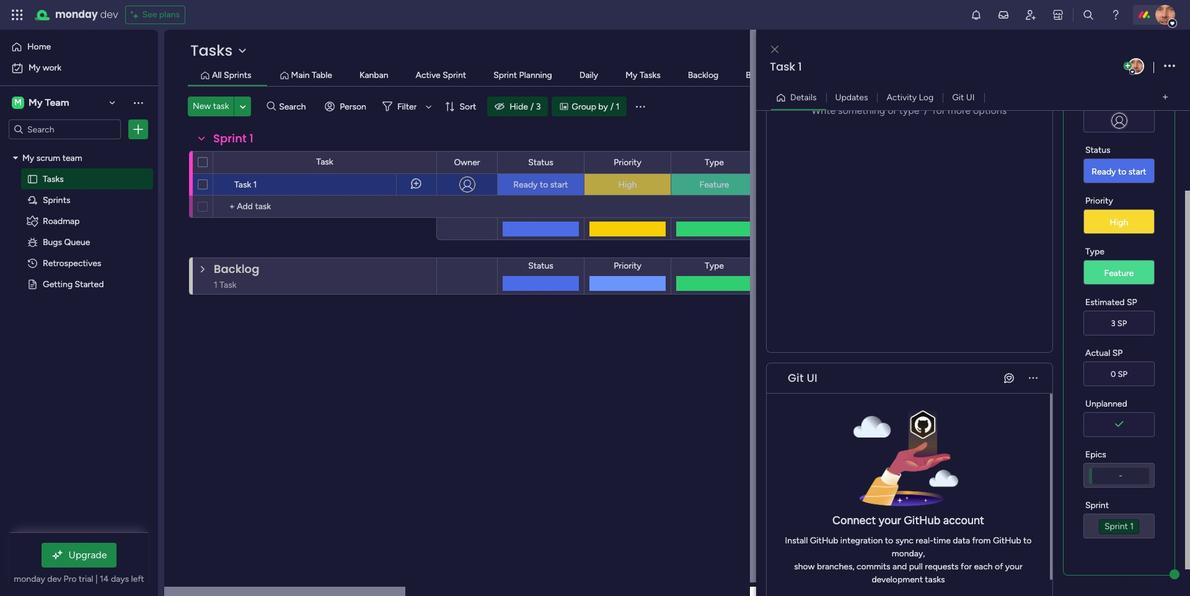 Task type: locate. For each thing, give the bounding box(es) containing it.
1 vertical spatial type
[[1085, 247, 1105, 257]]

1 horizontal spatial task
[[316, 157, 333, 167]]

2 type field from the top
[[702, 260, 727, 273]]

1 vertical spatial status field
[[525, 260, 557, 273]]

account
[[943, 515, 984, 528]]

0 vertical spatial task
[[770, 59, 795, 74]]

sprints inside list box
[[43, 195, 70, 205]]

tasks up all
[[190, 40, 233, 61]]

requests
[[925, 562, 959, 573]]

sprint for sprint planning
[[494, 70, 517, 81]]

0 horizontal spatial backlog
[[214, 262, 259, 277]]

0 vertical spatial tasks
[[190, 40, 233, 61]]

real-
[[916, 536, 933, 547]]

to
[[1118, 166, 1127, 177], [540, 179, 548, 190], [885, 536, 893, 547], [1023, 536, 1032, 547]]

your
[[879, 515, 901, 528], [1005, 562, 1023, 573]]

0 vertical spatial sprints
[[224, 70, 251, 81]]

estimated
[[1085, 298, 1125, 308]]

my up menu icon
[[626, 70, 638, 81]]

git ui for git ui field
[[788, 371, 818, 386]]

sp for estimated sp
[[1127, 298, 1137, 308]]

ui for git ui button
[[966, 92, 975, 103]]

of
[[995, 562, 1003, 573]]

my for my work
[[29, 63, 40, 73]]

all sprints
[[212, 70, 251, 81]]

dev left pro
[[47, 575, 61, 585]]

backlog inside field
[[214, 262, 259, 277]]

0 horizontal spatial ready to start
[[513, 179, 568, 190]]

days
[[111, 575, 129, 585]]

git ui button
[[943, 88, 984, 108]]

see plans button
[[126, 6, 185, 24]]

1 horizontal spatial 3
[[1111, 319, 1116, 328]]

1 horizontal spatial your
[[1005, 562, 1023, 573]]

close image
[[771, 45, 779, 54]]

menu image
[[634, 100, 647, 113]]

activity log
[[887, 92, 934, 103]]

1 vertical spatial your
[[1005, 562, 1023, 573]]

2 horizontal spatial task
[[770, 59, 795, 74]]

my for my team
[[29, 97, 42, 108]]

0 horizontal spatial ui
[[807, 371, 818, 386]]

updates button
[[826, 88, 877, 108]]

ready
[[1092, 166, 1116, 177], [513, 179, 538, 190]]

1 vertical spatial priority
[[1085, 196, 1113, 206]]

0 horizontal spatial options image
[[132, 123, 144, 136]]

public board image left getting
[[27, 278, 38, 290]]

1 vertical spatial monday
[[14, 575, 45, 585]]

0 horizontal spatial task
[[234, 180, 251, 190]]

workspace options image
[[132, 97, 144, 109]]

help
[[1138, 566, 1160, 578]]

type
[[705, 157, 724, 168], [1085, 247, 1105, 257], [705, 261, 724, 272]]

daily button
[[576, 69, 601, 82]]

main
[[291, 70, 310, 81]]

0 horizontal spatial /
[[531, 101, 534, 112]]

backlog for backlog field
[[214, 262, 259, 277]]

monday up home option
[[55, 7, 98, 22]]

git ui for git ui button
[[952, 92, 975, 103]]

0 horizontal spatial start
[[550, 179, 568, 190]]

your right of
[[1005, 562, 1023, 573]]

epics
[[1085, 450, 1106, 461]]

sprint sprint 1
[[1085, 501, 1134, 532]]

monday left pro
[[14, 575, 45, 585]]

task up '+ add task' text box
[[316, 157, 333, 167]]

Type field
[[702, 156, 727, 170], [702, 260, 727, 273]]

group
[[572, 101, 596, 112]]

active sprint button
[[413, 69, 469, 82]]

activity
[[887, 92, 917, 103]]

0 horizontal spatial sprints
[[43, 195, 70, 205]]

Task 1 field
[[767, 59, 1121, 75]]

sprints up roadmap
[[43, 195, 70, 205]]

0 vertical spatial priority field
[[611, 156, 645, 170]]

2 horizontal spatial tasks
[[640, 70, 661, 81]]

retrospectives
[[43, 258, 101, 268]]

0 horizontal spatial high
[[618, 179, 637, 190]]

start
[[1129, 166, 1147, 177], [550, 179, 568, 190]]

ui inside field
[[807, 371, 818, 386]]

3 down 'estimated sp'
[[1111, 319, 1116, 328]]

person button
[[320, 97, 374, 117]]

3 sp
[[1111, 319, 1127, 328]]

sp up the 3 sp
[[1127, 298, 1137, 308]]

1 horizontal spatial feature
[[1104, 268, 1134, 279]]

sprint inside field
[[213, 131, 247, 146]]

1 horizontal spatial sprints
[[224, 70, 251, 81]]

github right from
[[993, 536, 1021, 547]]

my inside 'my work' option
[[29, 63, 40, 73]]

pro
[[64, 575, 77, 585]]

tab list
[[188, 66, 1165, 86]]

0 vertical spatial ready to start
[[1092, 166, 1147, 177]]

0 horizontal spatial git ui
[[788, 371, 818, 386]]

sprints right all
[[224, 70, 251, 81]]

0 horizontal spatial dev
[[47, 575, 61, 585]]

backlog inside button
[[688, 70, 719, 81]]

dev for monday dev
[[100, 7, 118, 22]]

sync
[[896, 536, 914, 547]]

ui inside button
[[966, 92, 975, 103]]

1 vertical spatial priority field
[[611, 260, 645, 273]]

james peterson image
[[1155, 5, 1175, 25]]

filter button
[[377, 97, 436, 117]]

your up the sync
[[879, 515, 901, 528]]

1 horizontal spatial backlog
[[688, 70, 719, 81]]

0 horizontal spatial feature
[[700, 179, 729, 190]]

git inside button
[[952, 92, 964, 103]]

1 horizontal spatial ready to start
[[1092, 166, 1147, 177]]

ui
[[966, 92, 975, 103], [807, 371, 818, 386]]

sp for 0 sp
[[1118, 370, 1128, 379]]

connect your github account
[[832, 515, 984, 528]]

sp for actual sp
[[1113, 348, 1123, 359]]

1 vertical spatial feature
[[1104, 268, 1134, 279]]

0 vertical spatial git
[[952, 92, 964, 103]]

1 horizontal spatial dev
[[100, 7, 118, 22]]

/ right hide
[[531, 101, 534, 112]]

0 vertical spatial git ui
[[952, 92, 975, 103]]

bugs queue
[[43, 237, 90, 247]]

plans
[[159, 9, 180, 20]]

status for first status "field" from the bottom
[[528, 261, 553, 272]]

sp for 3 sp
[[1118, 319, 1127, 328]]

0 vertical spatial ready
[[1092, 166, 1116, 177]]

1 vertical spatial task
[[316, 157, 333, 167]]

0 horizontal spatial task 1
[[234, 180, 257, 190]]

0 vertical spatial feature
[[700, 179, 729, 190]]

type inside type feature
[[1085, 247, 1105, 257]]

1 vertical spatial options image
[[132, 123, 144, 136]]

1 vertical spatial backlog
[[214, 262, 259, 277]]

sprint inside button
[[443, 70, 466, 81]]

2 priority field from the top
[[611, 260, 645, 273]]

priority
[[614, 157, 642, 168], [1085, 196, 1113, 206], [614, 261, 642, 272]]

0 vertical spatial options image
[[1164, 58, 1175, 75]]

0 vertical spatial public board image
[[27, 173, 38, 185]]

my scrum team
[[22, 152, 82, 163]]

0 horizontal spatial monday
[[14, 575, 45, 585]]

0 horizontal spatial git
[[788, 371, 804, 386]]

Git UI field
[[785, 371, 821, 387]]

see
[[142, 9, 157, 20]]

install github integration to sync real-time data from github to monday, show branches, commits and pull requests for each of your development tasks
[[785, 536, 1032, 586]]

1 vertical spatial sprints
[[43, 195, 70, 205]]

list box
[[0, 145, 158, 462]]

my left work
[[29, 63, 40, 73]]

scrum
[[36, 152, 60, 163]]

monday for monday dev pro trial | 14 days left
[[14, 575, 45, 585]]

1 horizontal spatial git
[[952, 92, 964, 103]]

1 vertical spatial ui
[[807, 371, 818, 386]]

sprint down -
[[1105, 522, 1128, 532]]

0 horizontal spatial your
[[879, 515, 901, 528]]

2 vertical spatial status
[[528, 261, 553, 272]]

git inside field
[[788, 371, 804, 386]]

0 vertical spatial high
[[618, 179, 637, 190]]

sp right 0
[[1118, 370, 1128, 379]]

git ui inside button
[[952, 92, 975, 103]]

1 vertical spatial git
[[788, 371, 804, 386]]

my right the workspace image
[[29, 97, 42, 108]]

sprint down epics
[[1085, 501, 1109, 511]]

Status field
[[525, 156, 557, 170], [525, 260, 557, 273]]

workspace image
[[12, 96, 24, 110]]

1 horizontal spatial /
[[610, 101, 614, 112]]

options image down workspace options image
[[132, 123, 144, 136]]

sp down 'estimated sp'
[[1118, 319, 1127, 328]]

0 horizontal spatial ready
[[513, 179, 538, 190]]

1 vertical spatial ready
[[513, 179, 538, 190]]

my inside my tasks "button"
[[626, 70, 638, 81]]

work
[[43, 63, 61, 73]]

details button
[[771, 88, 826, 108]]

3 right hide
[[536, 101, 541, 112]]

show
[[794, 562, 815, 573]]

0 vertical spatial type
[[705, 157, 724, 168]]

sprints
[[224, 70, 251, 81], [43, 195, 70, 205]]

1 horizontal spatial git ui
[[952, 92, 975, 103]]

task down sprint 1 field
[[234, 180, 251, 190]]

invite members image
[[1025, 9, 1037, 21]]

my for my scrum team
[[22, 152, 34, 163]]

by
[[598, 101, 608, 112]]

1
[[798, 59, 802, 74], [616, 101, 620, 112], [249, 131, 253, 146], [253, 180, 257, 190], [1130, 522, 1134, 532]]

1 horizontal spatial github
[[904, 515, 941, 528]]

github right install
[[810, 536, 838, 547]]

more dots image
[[1029, 374, 1038, 383]]

my tasks button
[[623, 69, 664, 82]]

git ui inside field
[[788, 371, 818, 386]]

all sprints button
[[209, 69, 255, 82]]

1 public board image from the top
[[27, 173, 38, 185]]

0 horizontal spatial 3
[[536, 101, 541, 112]]

roadmap
[[43, 216, 80, 226]]

active
[[416, 70, 441, 81]]

0 vertical spatial backlog
[[688, 70, 719, 81]]

option
[[0, 147, 158, 149]]

1 vertical spatial high
[[1110, 217, 1128, 228]]

2 public board image from the top
[[27, 278, 38, 290]]

github up real-
[[904, 515, 941, 528]]

my inside workspace selection element
[[29, 97, 42, 108]]

Sprint 1 field
[[210, 131, 257, 147]]

1 vertical spatial dev
[[47, 575, 61, 585]]

0 vertical spatial ui
[[966, 92, 975, 103]]

0 vertical spatial dev
[[100, 7, 118, 22]]

1 vertical spatial tasks
[[640, 70, 661, 81]]

priority high
[[1085, 196, 1128, 228]]

git ui
[[952, 92, 975, 103], [788, 371, 818, 386]]

tasks up menu icon
[[640, 70, 661, 81]]

sp right actual
[[1113, 348, 1123, 359]]

arrow down image
[[421, 99, 436, 114]]

sprints inside button
[[224, 70, 251, 81]]

0 vertical spatial 3
[[536, 101, 541, 112]]

task down close image
[[770, 59, 795, 74]]

1 horizontal spatial monday
[[55, 7, 98, 22]]

tasks
[[190, 40, 233, 61], [640, 70, 661, 81], [43, 174, 64, 184]]

sprint left planning
[[494, 70, 517, 81]]

task 1 down sprint 1 field
[[234, 180, 257, 190]]

sp
[[1127, 298, 1137, 308], [1118, 319, 1127, 328], [1113, 348, 1123, 359], [1118, 370, 1128, 379]]

options image up add view icon
[[1164, 58, 1175, 75]]

home option
[[7, 37, 151, 57]]

feature
[[700, 179, 729, 190], [1104, 268, 1134, 279]]

angle down image
[[240, 102, 246, 111]]

task 1 down close image
[[770, 59, 802, 74]]

options image
[[1164, 58, 1175, 75], [132, 123, 144, 136]]

2 vertical spatial priority
[[614, 261, 642, 272]]

sprint inside button
[[494, 70, 517, 81]]

1 horizontal spatial high
[[1110, 217, 1128, 228]]

Backlog field
[[211, 262, 263, 278]]

sprint down task
[[213, 131, 247, 146]]

1 vertical spatial type field
[[702, 260, 727, 273]]

git
[[952, 92, 964, 103], [788, 371, 804, 386]]

1 horizontal spatial ui
[[966, 92, 975, 103]]

sprint planning
[[494, 70, 552, 81]]

search everything image
[[1082, 9, 1095, 21]]

sprint right the active
[[443, 70, 466, 81]]

ready to start
[[1092, 166, 1147, 177], [513, 179, 568, 190]]

dev
[[100, 7, 118, 22], [47, 575, 61, 585]]

/ right by
[[610, 101, 614, 112]]

tasks down my scrum team
[[43, 174, 64, 184]]

0 vertical spatial type field
[[702, 156, 727, 170]]

github
[[904, 515, 941, 528], [810, 536, 838, 547], [993, 536, 1021, 547]]

1 vertical spatial status
[[528, 157, 553, 168]]

tasks inside my tasks "button"
[[640, 70, 661, 81]]

0 vertical spatial task 1
[[770, 59, 802, 74]]

getting started
[[43, 279, 104, 289]]

all
[[212, 70, 222, 81]]

git for git ui button
[[952, 92, 964, 103]]

type feature
[[1085, 247, 1134, 279]]

1 vertical spatial task 1
[[234, 180, 257, 190]]

1 vertical spatial public board image
[[27, 278, 38, 290]]

0 vertical spatial start
[[1129, 166, 1147, 177]]

Priority field
[[611, 156, 645, 170], [611, 260, 645, 273]]

1 vertical spatial git ui
[[788, 371, 818, 386]]

public board image down scrum
[[27, 173, 38, 185]]

public board image
[[27, 173, 38, 185], [27, 278, 38, 290]]

1 horizontal spatial options image
[[1164, 58, 1175, 75]]

kanban button
[[356, 69, 391, 82]]

2 vertical spatial type
[[705, 261, 724, 272]]

0 horizontal spatial tasks
[[43, 174, 64, 184]]

0 vertical spatial monday
[[55, 7, 98, 22]]

kanban
[[360, 70, 388, 81]]

1 horizontal spatial task 1
[[770, 59, 802, 74]]

dev left see
[[100, 7, 118, 22]]

0 vertical spatial status field
[[525, 156, 557, 170]]

my right caret down icon
[[22, 152, 34, 163]]



Task type: describe. For each thing, give the bounding box(es) containing it.
trial
[[79, 575, 93, 585]]

upgrade button
[[41, 544, 117, 568]]

team
[[62, 152, 82, 163]]

see plans
[[142, 9, 180, 20]]

0 horizontal spatial github
[[810, 536, 838, 547]]

sprint 1
[[213, 131, 253, 146]]

home
[[27, 42, 51, 52]]

tasks button
[[188, 40, 252, 61]]

1 priority field from the top
[[611, 156, 645, 170]]

new task
[[193, 101, 229, 112]]

new task button
[[188, 97, 234, 117]]

sort
[[460, 101, 476, 112]]

your inside install github integration to sync real-time data from github to monday, show branches, commits and pull requests for each of your development tasks
[[1005, 562, 1023, 573]]

monday,
[[892, 549, 925, 560]]

dev for monday dev pro trial | 14 days left
[[47, 575, 61, 585]]

1 horizontal spatial ready
[[1092, 166, 1116, 177]]

feature inside type feature
[[1104, 268, 1134, 279]]

monday marketplace image
[[1052, 9, 1064, 21]]

help image
[[1110, 9, 1122, 21]]

status for 2nd status "field" from the bottom of the page
[[528, 157, 553, 168]]

0 vertical spatial priority
[[614, 157, 642, 168]]

1 / from the left
[[531, 101, 534, 112]]

getting
[[43, 279, 73, 289]]

queue
[[64, 237, 90, 247]]

my work option
[[7, 58, 151, 78]]

pull
[[909, 562, 923, 573]]

new
[[193, 101, 211, 112]]

2 horizontal spatial github
[[993, 536, 1021, 547]]

my work
[[29, 63, 61, 73]]

1 vertical spatial ready to start
[[513, 179, 568, 190]]

data
[[953, 536, 970, 547]]

+ Add task text field
[[219, 200, 431, 214]]

my work link
[[7, 58, 151, 78]]

table
[[312, 70, 332, 81]]

sprint for sprint 1
[[213, 131, 247, 146]]

integration
[[840, 536, 883, 547]]

sprint planning button
[[490, 69, 555, 82]]

install
[[785, 536, 808, 547]]

give feedback image
[[1003, 372, 1015, 385]]

log
[[919, 92, 934, 103]]

monday for monday dev
[[55, 7, 98, 22]]

m
[[14, 97, 22, 108]]

tab list containing all sprints
[[188, 66, 1165, 86]]

home link
[[7, 37, 151, 57]]

help button
[[1127, 562, 1170, 582]]

0 sp
[[1111, 370, 1128, 379]]

my tasks
[[626, 70, 661, 81]]

0 vertical spatial status
[[1085, 145, 1111, 156]]

time
[[933, 536, 951, 547]]

priority inside priority high
[[1085, 196, 1113, 206]]

filter
[[397, 101, 417, 112]]

workspace selection element
[[12, 95, 71, 110]]

git for git ui field
[[788, 371, 804, 386]]

activity log button
[[877, 88, 943, 108]]

branches,
[[817, 562, 855, 573]]

0 vertical spatial your
[[879, 515, 901, 528]]

actual
[[1085, 348, 1110, 359]]

left
[[131, 575, 144, 585]]

monday dev
[[55, 7, 118, 22]]

my for my tasks
[[626, 70, 638, 81]]

public board image for getting started
[[27, 278, 38, 290]]

task inside field
[[770, 59, 795, 74]]

connect
[[832, 515, 876, 528]]

0
[[1111, 370, 1116, 379]]

select product image
[[11, 9, 24, 21]]

1 type field from the top
[[702, 156, 727, 170]]

2 / from the left
[[610, 101, 614, 112]]

1 horizontal spatial start
[[1129, 166, 1147, 177]]

14
[[100, 575, 109, 585]]

upgrade
[[69, 550, 107, 562]]

task
[[213, 101, 229, 112]]

1 horizontal spatial tasks
[[190, 40, 233, 61]]

backlog button
[[685, 69, 722, 82]]

person
[[340, 101, 366, 112]]

my team
[[29, 97, 69, 108]]

ui for git ui field
[[807, 371, 818, 386]]

actual sp
[[1085, 348, 1123, 359]]

active sprint
[[416, 70, 466, 81]]

main table
[[291, 70, 332, 81]]

high inside priority high
[[1110, 217, 1128, 228]]

tasks
[[925, 575, 945, 586]]

started
[[75, 279, 104, 289]]

task 1 inside field
[[770, 59, 802, 74]]

2 vertical spatial task
[[234, 180, 251, 190]]

details
[[790, 92, 817, 103]]

development
[[872, 575, 923, 586]]

backlog for backlog button
[[688, 70, 719, 81]]

unplanned
[[1085, 399, 1127, 410]]

list box containing my scrum team
[[0, 145, 158, 462]]

planning
[[519, 70, 552, 81]]

1 vertical spatial start
[[550, 179, 568, 190]]

2 status field from the top
[[525, 260, 557, 273]]

Search field
[[276, 98, 313, 115]]

public board image for tasks
[[27, 173, 38, 185]]

bugs
[[43, 237, 62, 247]]

v2 search image
[[267, 100, 276, 114]]

1 status field from the top
[[525, 156, 557, 170]]

1 vertical spatial 3
[[1111, 319, 1116, 328]]

Search in workspace field
[[26, 122, 104, 137]]

hide / 3
[[510, 101, 541, 112]]

sprint for sprint sprint 1
[[1085, 501, 1109, 511]]

2 vertical spatial tasks
[[43, 174, 64, 184]]

notifications image
[[970, 9, 983, 21]]

updates
[[835, 92, 868, 103]]

hide
[[510, 101, 528, 112]]

daily
[[579, 70, 598, 81]]

group by / 1
[[572, 101, 620, 112]]

|
[[95, 575, 98, 585]]

team
[[45, 97, 69, 108]]

1 inside sprint sprint 1
[[1130, 522, 1134, 532]]

owner
[[454, 157, 480, 168]]

add view image
[[1163, 93, 1168, 102]]

commits
[[857, 562, 891, 573]]

-
[[1119, 472, 1122, 481]]

sort button
[[440, 97, 484, 117]]

update feed image
[[997, 9, 1010, 21]]

from
[[972, 536, 991, 547]]

dapulse addbtn image
[[1124, 62, 1132, 70]]

caret down image
[[13, 153, 18, 162]]

Owner field
[[451, 156, 483, 170]]

for
[[961, 562, 972, 573]]



Task type: vqa. For each thing, say whether or not it's contained in the screenshot.
Identify current market trends, key competitors, and market size.
no



